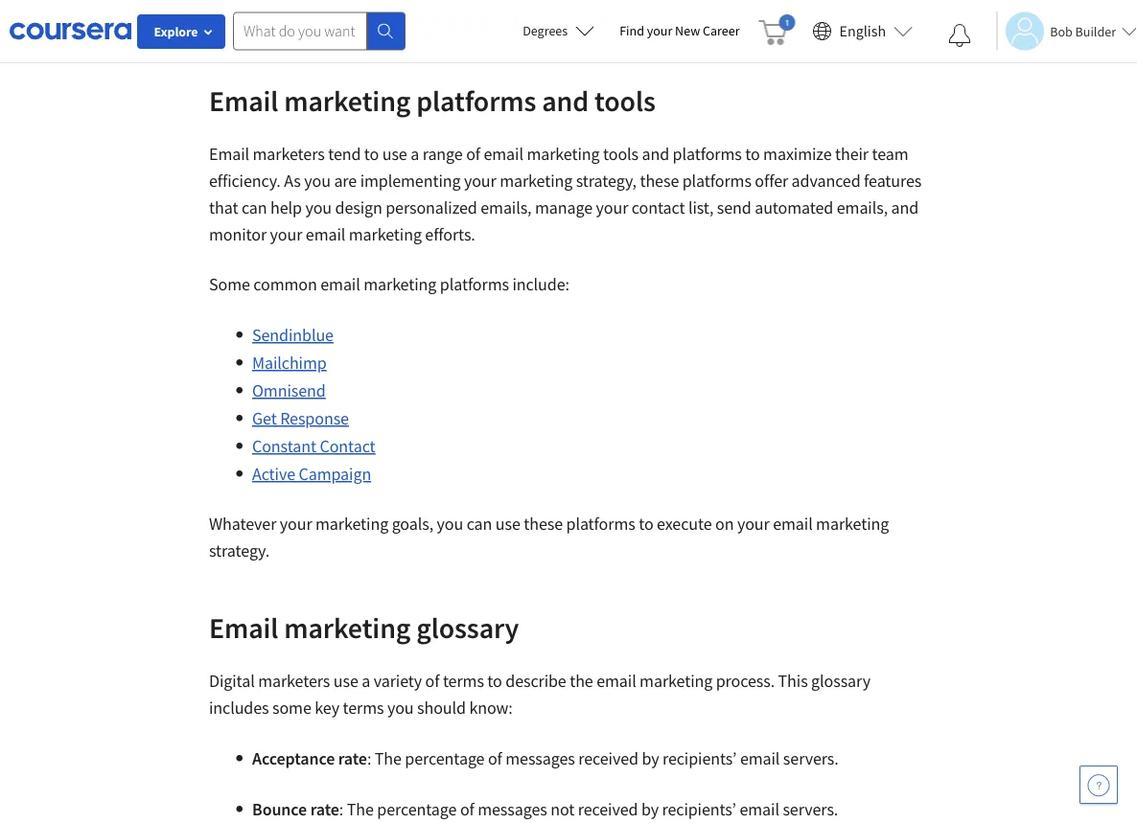 Task type: describe. For each thing, give the bounding box(es) containing it.
rate for acceptance rate
[[338, 749, 367, 770]]

english
[[840, 22, 886, 41]]

as
[[284, 170, 301, 192]]

english button
[[805, 0, 921, 62]]

email marketers tend to use a range of email marketing tools and platforms to maximize their team efficiency. as you are implementing your marketing strategy, these platforms offer advanced features that can help you design personalized emails, manage your contact list, send automated emails, and monitor your email marketing efforts.
[[209, 143, 922, 245]]

bounce
[[252, 799, 307, 821]]

common
[[254, 274, 317, 295]]

2 recipients' from the top
[[662, 799, 737, 821]]

your right find
[[647, 22, 673, 39]]

glossary inside digital marketers use a variety of terms to describe the email marketing process. this glossary includes some key terms you should know:
[[812, 671, 871, 692]]

acceptance
[[252, 749, 335, 770]]

team
[[872, 143, 909, 165]]

of for to
[[425, 671, 440, 692]]

0 vertical spatial received
[[579, 749, 639, 770]]

personalized
[[386, 197, 477, 219]]

you inside digital marketers use a variety of terms to describe the email marketing process. this glossary includes some key terms you should know:
[[387, 698, 414, 719]]

bob builder
[[1050, 23, 1116, 40]]

help
[[271, 197, 302, 219]]

key
[[315, 698, 340, 719]]

your down strategy,
[[596, 197, 629, 219]]

not
[[551, 799, 575, 821]]

explore
[[154, 23, 198, 40]]

constant contact link
[[252, 436, 376, 457]]

your down active campaign link
[[280, 514, 312, 535]]

builder
[[1076, 23, 1116, 40]]

efforts.
[[425, 224, 476, 245]]

can inside whatever your marketing goals, you can use these platforms to execute on your email marketing strategy.
[[467, 514, 492, 535]]

bob
[[1050, 23, 1073, 40]]

constant
[[252, 436, 317, 457]]

platforms inside whatever your marketing goals, you can use these platforms to execute on your email marketing strategy.
[[566, 514, 636, 535]]

degrees button
[[508, 10, 610, 52]]

describe
[[506, 671, 567, 692]]

coursera image
[[10, 16, 131, 46]]

email marketing platforms and tools
[[209, 82, 662, 118]]

2 vertical spatial and
[[892, 197, 919, 219]]

the
[[570, 671, 593, 692]]

implementing
[[360, 170, 461, 192]]

design
[[335, 197, 382, 219]]

acceptance rate : the percentage of messages received by recipients' email servers.
[[252, 749, 846, 770]]

explore button
[[137, 14, 225, 49]]

includes
[[209, 698, 269, 719]]

percentage for bounce rate
[[377, 799, 457, 821]]

your right 'on'
[[738, 514, 770, 535]]

0 horizontal spatial glossary
[[417, 610, 519, 646]]

contact
[[632, 197, 685, 219]]

on
[[716, 514, 734, 535]]

some
[[209, 274, 250, 295]]

marketers for key
[[258, 671, 330, 692]]

help center image
[[1088, 774, 1111, 797]]

features
[[864, 170, 922, 192]]

are
[[334, 170, 357, 192]]

0 vertical spatial and
[[542, 82, 589, 118]]

the for bounce rate
[[347, 799, 374, 821]]

include:
[[513, 274, 570, 295]]

variety
[[374, 671, 422, 692]]

digital marketers use a variety of terms to describe the email marketing process. this glossary includes some key terms you should know:
[[209, 671, 871, 719]]

strategy,
[[576, 170, 637, 192]]

a inside email marketers tend to use a range of email marketing tools and platforms to maximize their team efficiency. as you are implementing your marketing strategy, these platforms offer advanced features that can help you design personalized emails, manage your contact list, send automated emails, and monitor your email marketing efforts.
[[411, 143, 419, 165]]

to inside digital marketers use a variety of terms to describe the email marketing process. this glossary includes some key terms you should know:
[[488, 671, 502, 692]]

active
[[252, 464, 295, 485]]

whatever your marketing goals, you can use these platforms to execute on your email marketing strategy.
[[209, 514, 889, 562]]

career
[[703, 22, 740, 39]]

marketing inside digital marketers use a variety of terms to describe the email marketing process. this glossary includes some key terms you should know:
[[640, 671, 713, 692]]

should
[[417, 698, 466, 719]]

0 vertical spatial terms
[[443, 671, 484, 692]]

use inside whatever your marketing goals, you can use these platforms to execute on your email marketing strategy.
[[496, 514, 521, 535]]

bob builder button
[[997, 12, 1138, 50]]

email for email marketing platforms and tools
[[209, 82, 279, 118]]

automated
[[755, 197, 834, 219]]

your down help at the left of the page
[[270, 224, 302, 245]]

percentage for acceptance rate
[[405, 749, 485, 770]]

shopping cart: 1 item image
[[759, 14, 796, 45]]

marketers for efficiency.
[[253, 143, 325, 165]]

campaign
[[299, 464, 371, 485]]

sendinblue mailchimp omnisend get response constant contact active campaign
[[252, 325, 376, 485]]

their
[[835, 143, 869, 165]]

0 vertical spatial tools
[[595, 82, 656, 118]]

mailchimp
[[252, 352, 327, 374]]

you right help at the left of the page
[[305, 197, 332, 219]]

show notifications image
[[949, 24, 972, 47]]

can inside email marketers tend to use a range of email marketing tools and platforms to maximize their team efficiency. as you are implementing your marketing strategy, these platforms offer advanced features that can help you design personalized emails, manage your contact list, send automated emails, and monitor your email marketing efforts.
[[242, 197, 267, 219]]

your up personalized
[[464, 170, 497, 192]]

list,
[[689, 197, 714, 219]]

know:
[[469, 698, 513, 719]]

efficiency.
[[209, 170, 281, 192]]

strategy.
[[209, 540, 270, 562]]

1 vertical spatial by
[[642, 799, 659, 821]]

0 vertical spatial by
[[642, 749, 659, 770]]

these inside email marketers tend to use a range of email marketing tools and platforms to maximize their team efficiency. as you are implementing your marketing strategy, these platforms offer advanced features that can help you design personalized emails, manage your contact list, send automated emails, and monitor your email marketing efforts.
[[640, 170, 679, 192]]

new
[[675, 22, 700, 39]]



Task type: locate. For each thing, give the bounding box(es) containing it.
contact
[[320, 436, 376, 457]]

rate for bounce rate
[[310, 799, 339, 821]]

0 vertical spatial use
[[382, 143, 407, 165]]

the
[[375, 749, 402, 770], [347, 799, 374, 821]]

0 vertical spatial rate
[[338, 749, 367, 770]]

email
[[209, 82, 279, 118], [209, 143, 249, 165], [209, 610, 279, 646]]

1 horizontal spatial emails,
[[837, 197, 888, 219]]

0 horizontal spatial the
[[347, 799, 374, 821]]

1 horizontal spatial a
[[411, 143, 419, 165]]

this
[[778, 671, 808, 692]]

get response link
[[252, 408, 349, 430]]

find your new career link
[[610, 19, 750, 43]]

1 vertical spatial and
[[642, 143, 670, 165]]

sendinblue link
[[252, 325, 334, 346]]

0 horizontal spatial and
[[542, 82, 589, 118]]

tools down find
[[595, 82, 656, 118]]

1 emails, from the left
[[481, 197, 532, 219]]

1 vertical spatial recipients'
[[662, 799, 737, 821]]

1 vertical spatial :
[[339, 799, 344, 821]]

emails,
[[481, 197, 532, 219], [837, 197, 888, 219]]

you right as
[[304, 170, 331, 192]]

of inside email marketers tend to use a range of email marketing tools and platforms to maximize their team efficiency. as you are implementing your marketing strategy, these platforms offer advanced features that can help you design personalized emails, manage your contact list, send automated emails, and monitor your email marketing efforts.
[[466, 143, 481, 165]]

can down efficiency.
[[242, 197, 267, 219]]

manage
[[535, 197, 593, 219]]

you inside whatever your marketing goals, you can use these platforms to execute on your email marketing strategy.
[[437, 514, 463, 535]]

advanced
[[792, 170, 861, 192]]

glossary right this on the right
[[812, 671, 871, 692]]

emails, left the manage
[[481, 197, 532, 219]]

and down the degrees popup button
[[542, 82, 589, 118]]

a up implementing
[[411, 143, 419, 165]]

of for received
[[488, 749, 502, 770]]

1 horizontal spatial use
[[382, 143, 407, 165]]

0 vertical spatial a
[[411, 143, 419, 165]]

2 servers. from the top
[[783, 799, 839, 821]]

1 vertical spatial glossary
[[812, 671, 871, 692]]

a left variety
[[362, 671, 370, 692]]

of up should
[[425, 671, 440, 692]]

to left execute
[[639, 514, 654, 535]]

can right goals,
[[467, 514, 492, 535]]

your
[[647, 22, 673, 39], [464, 170, 497, 192], [596, 197, 629, 219], [270, 224, 302, 245], [280, 514, 312, 535], [738, 514, 770, 535]]

the down variety
[[375, 749, 402, 770]]

servers.
[[784, 749, 839, 770], [783, 799, 839, 821]]

process.
[[716, 671, 775, 692]]

What do you want to learn? text field
[[233, 12, 367, 50]]

use right goals,
[[496, 514, 521, 535]]

email marketing glossary
[[209, 610, 525, 646]]

2 horizontal spatial and
[[892, 197, 919, 219]]

1 recipients' from the top
[[663, 749, 737, 770]]

messages up bounce rate : the percentage of messages not received by recipients' email servers.
[[506, 749, 575, 770]]

messages for not
[[478, 799, 547, 821]]

use inside email marketers tend to use a range of email marketing tools and platforms to maximize their team efficiency. as you are implementing your marketing strategy, these platforms offer advanced features that can help you design personalized emails, manage your contact list, send automated emails, and monitor your email marketing efforts.
[[382, 143, 407, 165]]

a
[[411, 143, 419, 165], [362, 671, 370, 692]]

: for bounce rate
[[339, 799, 344, 821]]

messages
[[506, 749, 575, 770], [478, 799, 547, 821]]

1 vertical spatial terms
[[343, 698, 384, 719]]

emails, down the features
[[837, 197, 888, 219]]

2 email from the top
[[209, 143, 249, 165]]

you down variety
[[387, 698, 414, 719]]

some common email marketing platforms include:
[[209, 274, 573, 295]]

marketers
[[253, 143, 325, 165], [258, 671, 330, 692]]

1 vertical spatial received
[[578, 799, 638, 821]]

: for acceptance rate
[[367, 749, 371, 770]]

to up know:
[[488, 671, 502, 692]]

email for email marketing glossary
[[209, 610, 279, 646]]

the right bounce
[[347, 799, 374, 821]]

3 email from the top
[[209, 610, 279, 646]]

of right range
[[466, 143, 481, 165]]

glossary
[[417, 610, 519, 646], [812, 671, 871, 692]]

and up contact
[[642, 143, 670, 165]]

0 horizontal spatial these
[[524, 514, 563, 535]]

of left not
[[460, 799, 475, 821]]

send
[[717, 197, 752, 219]]

range
[[423, 143, 463, 165]]

email inside email marketers tend to use a range of email marketing tools and platforms to maximize their team efficiency. as you are implementing your marketing strategy, these platforms offer advanced features that can help you design personalized emails, manage your contact list, send automated emails, and monitor your email marketing efforts.
[[209, 143, 249, 165]]

and
[[542, 82, 589, 118], [642, 143, 670, 165], [892, 197, 919, 219]]

0 vertical spatial these
[[640, 170, 679, 192]]

tools
[[595, 82, 656, 118], [603, 143, 639, 165]]

digital
[[209, 671, 255, 692]]

a inside digital marketers use a variety of terms to describe the email marketing process. this glossary includes some key terms you should know:
[[362, 671, 370, 692]]

execute
[[657, 514, 712, 535]]

rate down key
[[338, 749, 367, 770]]

1 vertical spatial a
[[362, 671, 370, 692]]

tools up strategy,
[[603, 143, 639, 165]]

1 vertical spatial marketers
[[258, 671, 330, 692]]

use up key
[[334, 671, 359, 692]]

find your new career
[[620, 22, 740, 39]]

0 vertical spatial percentage
[[405, 749, 485, 770]]

rate
[[338, 749, 367, 770], [310, 799, 339, 821]]

response
[[280, 408, 349, 430]]

0 vertical spatial email
[[209, 82, 279, 118]]

0 vertical spatial :
[[367, 749, 371, 770]]

:
[[367, 749, 371, 770], [339, 799, 344, 821]]

0 vertical spatial messages
[[506, 749, 575, 770]]

goals,
[[392, 514, 434, 535]]

0 vertical spatial the
[[375, 749, 402, 770]]

omnisend link
[[252, 380, 326, 402]]

some
[[272, 698, 312, 719]]

whatever
[[209, 514, 277, 535]]

use inside digital marketers use a variety of terms to describe the email marketing process. this glossary includes some key terms you should know:
[[334, 671, 359, 692]]

1 horizontal spatial terms
[[443, 671, 484, 692]]

1 vertical spatial tools
[[603, 143, 639, 165]]

tools inside email marketers tend to use a range of email marketing tools and platforms to maximize their team efficiency. as you are implementing your marketing strategy, these platforms offer advanced features that can help you design personalized emails, manage your contact list, send automated emails, and monitor your email marketing efforts.
[[603, 143, 639, 165]]

2 horizontal spatial use
[[496, 514, 521, 535]]

to up "offer"
[[745, 143, 760, 165]]

to
[[364, 143, 379, 165], [745, 143, 760, 165], [639, 514, 654, 535], [488, 671, 502, 692]]

0 horizontal spatial emails,
[[481, 197, 532, 219]]

terms right key
[[343, 698, 384, 719]]

active campaign link
[[252, 464, 371, 485]]

0 vertical spatial recipients'
[[663, 749, 737, 770]]

email for email marketers tend to use a range of email marketing tools and platforms to maximize their team efficiency. as you are implementing your marketing strategy, these platforms offer advanced features that can help you design personalized emails, manage your contact list, send automated emails, and monitor your email marketing efforts.
[[209, 143, 249, 165]]

marketers up as
[[253, 143, 325, 165]]

bounce rate : the percentage of messages not received by recipients' email servers.
[[252, 799, 839, 821]]

0 horizontal spatial use
[[334, 671, 359, 692]]

tend
[[328, 143, 361, 165]]

and down the features
[[892, 197, 919, 219]]

messages for received
[[506, 749, 575, 770]]

1 horizontal spatial and
[[642, 143, 670, 165]]

that
[[209, 197, 238, 219]]

monitor
[[209, 224, 267, 245]]

use
[[382, 143, 407, 165], [496, 514, 521, 535], [334, 671, 359, 692]]

1 horizontal spatial :
[[367, 749, 371, 770]]

of down know:
[[488, 749, 502, 770]]

sendinblue
[[252, 325, 334, 346]]

maximize
[[764, 143, 832, 165]]

omnisend
[[252, 380, 326, 402]]

terms
[[443, 671, 484, 692], [343, 698, 384, 719]]

1 vertical spatial these
[[524, 514, 563, 535]]

email inside whatever your marketing goals, you can use these platforms to execute on your email marketing strategy.
[[773, 514, 813, 535]]

None search field
[[233, 12, 406, 50]]

1 vertical spatial messages
[[478, 799, 547, 821]]

marketers up some on the bottom left
[[258, 671, 330, 692]]

degrees
[[523, 22, 568, 39]]

get
[[252, 408, 277, 430]]

0 horizontal spatial terms
[[343, 698, 384, 719]]

1 horizontal spatial can
[[467, 514, 492, 535]]

1 vertical spatial percentage
[[377, 799, 457, 821]]

to inside whatever your marketing goals, you can use these platforms to execute on your email marketing strategy.
[[639, 514, 654, 535]]

find
[[620, 22, 645, 39]]

these inside whatever your marketing goals, you can use these platforms to execute on your email marketing strategy.
[[524, 514, 563, 535]]

messages left not
[[478, 799, 547, 821]]

of inside digital marketers use a variety of terms to describe the email marketing process. this glossary includes some key terms you should know:
[[425, 671, 440, 692]]

1 servers. from the top
[[784, 749, 839, 770]]

email
[[484, 143, 524, 165], [306, 224, 346, 245], [321, 274, 360, 295], [773, 514, 813, 535], [597, 671, 637, 692], [740, 749, 780, 770], [740, 799, 780, 821]]

platforms
[[417, 82, 536, 118], [673, 143, 742, 165], [683, 170, 752, 192], [440, 274, 509, 295], [566, 514, 636, 535]]

received right not
[[578, 799, 638, 821]]

1 horizontal spatial these
[[640, 170, 679, 192]]

by
[[642, 749, 659, 770], [642, 799, 659, 821]]

received up bounce rate : the percentage of messages not received by recipients' email servers.
[[579, 749, 639, 770]]

you
[[304, 170, 331, 192], [305, 197, 332, 219], [437, 514, 463, 535], [387, 698, 414, 719]]

1 vertical spatial servers.
[[783, 799, 839, 821]]

offer
[[755, 170, 789, 192]]

0 vertical spatial servers.
[[784, 749, 839, 770]]

to right tend
[[364, 143, 379, 165]]

percentage
[[405, 749, 485, 770], [377, 799, 457, 821]]

marketers inside email marketers tend to use a range of email marketing tools and platforms to maximize their team efficiency. as you are implementing your marketing strategy, these platforms offer advanced features that can help you design personalized emails, manage your contact list, send automated emails, and monitor your email marketing efforts.
[[253, 143, 325, 165]]

of for not
[[460, 799, 475, 821]]

: right bounce
[[339, 799, 344, 821]]

2 vertical spatial use
[[334, 671, 359, 692]]

1 vertical spatial email
[[209, 143, 249, 165]]

2 emails, from the left
[[837, 197, 888, 219]]

marketing
[[284, 82, 411, 118], [527, 143, 600, 165], [500, 170, 573, 192], [349, 224, 422, 245], [364, 274, 437, 295], [316, 514, 389, 535], [816, 514, 889, 535], [284, 610, 411, 646], [640, 671, 713, 692]]

1 email from the top
[[209, 82, 279, 118]]

1 vertical spatial can
[[467, 514, 492, 535]]

0 vertical spatial marketers
[[253, 143, 325, 165]]

1 horizontal spatial the
[[375, 749, 402, 770]]

0 vertical spatial can
[[242, 197, 267, 219]]

use up implementing
[[382, 143, 407, 165]]

2 vertical spatial email
[[209, 610, 279, 646]]

: right acceptance at the bottom of page
[[367, 749, 371, 770]]

received
[[579, 749, 639, 770], [578, 799, 638, 821]]

email inside digital marketers use a variety of terms to describe the email marketing process. this glossary includes some key terms you should know:
[[597, 671, 637, 692]]

of
[[466, 143, 481, 165], [425, 671, 440, 692], [488, 749, 502, 770], [460, 799, 475, 821]]

can
[[242, 197, 267, 219], [467, 514, 492, 535]]

0 vertical spatial glossary
[[417, 610, 519, 646]]

1 vertical spatial the
[[347, 799, 374, 821]]

recipients'
[[663, 749, 737, 770], [662, 799, 737, 821]]

these
[[640, 170, 679, 192], [524, 514, 563, 535]]

1 horizontal spatial glossary
[[812, 671, 871, 692]]

0 horizontal spatial a
[[362, 671, 370, 692]]

0 horizontal spatial can
[[242, 197, 267, 219]]

1 vertical spatial rate
[[310, 799, 339, 821]]

mailchimp link
[[252, 352, 327, 374]]

0 horizontal spatial :
[[339, 799, 344, 821]]

rate right bounce
[[310, 799, 339, 821]]

you right goals,
[[437, 514, 463, 535]]

marketers inside digital marketers use a variety of terms to describe the email marketing process. this glossary includes some key terms you should know:
[[258, 671, 330, 692]]

1 vertical spatial use
[[496, 514, 521, 535]]

the for acceptance rate
[[375, 749, 402, 770]]

glossary up know:
[[417, 610, 519, 646]]

terms up should
[[443, 671, 484, 692]]



Task type: vqa. For each thing, say whether or not it's contained in the screenshot.
the 7,000+
no



